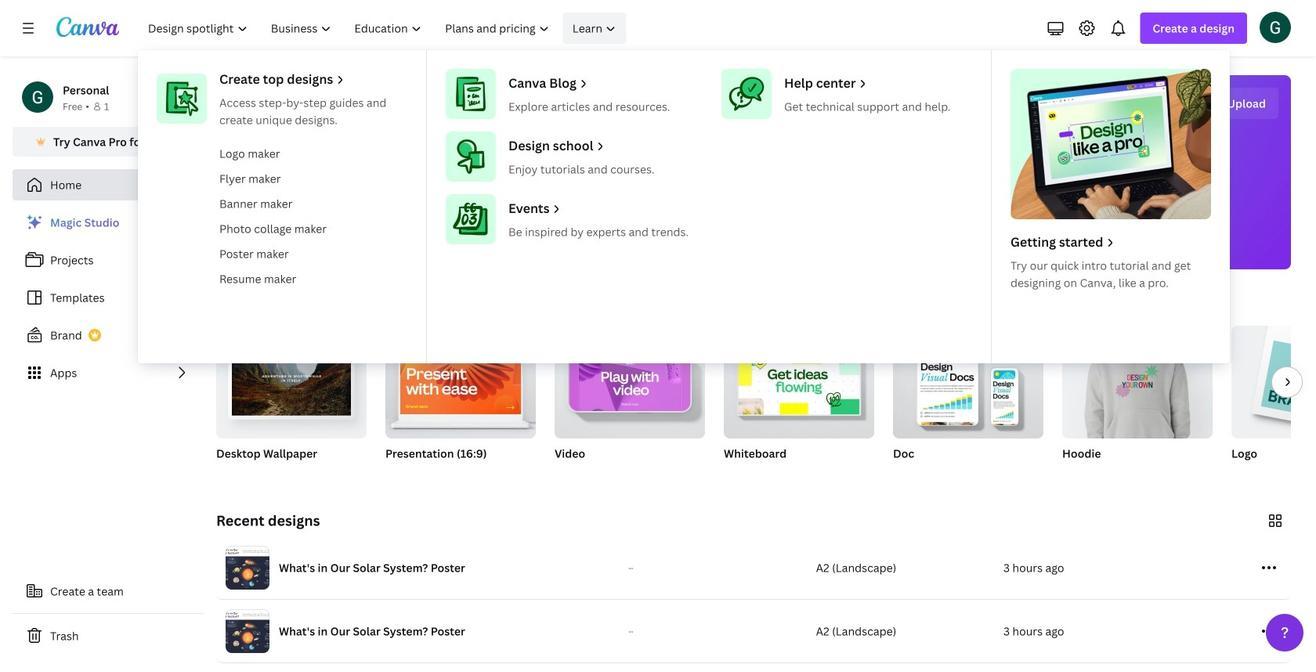 Task type: vqa. For each thing, say whether or not it's contained in the screenshot.
MENU
yes



Task type: describe. For each thing, give the bounding box(es) containing it.
greg robinson image
[[1260, 12, 1292, 43]]



Task type: locate. For each thing, give the bounding box(es) containing it.
top level navigation element
[[138, 13, 1231, 364]]

group
[[216, 326, 367, 481], [216, 326, 367, 439], [386, 326, 536, 481], [386, 326, 536, 439], [555, 326, 705, 481], [555, 326, 705, 439], [724, 326, 875, 481], [724, 326, 875, 439], [894, 326, 1044, 481], [894, 326, 1044, 439], [1063, 326, 1213, 481], [1232, 326, 1317, 481]]

menu
[[138, 50, 1231, 364]]

None search field
[[519, 146, 989, 177]]

list
[[13, 207, 204, 389]]



